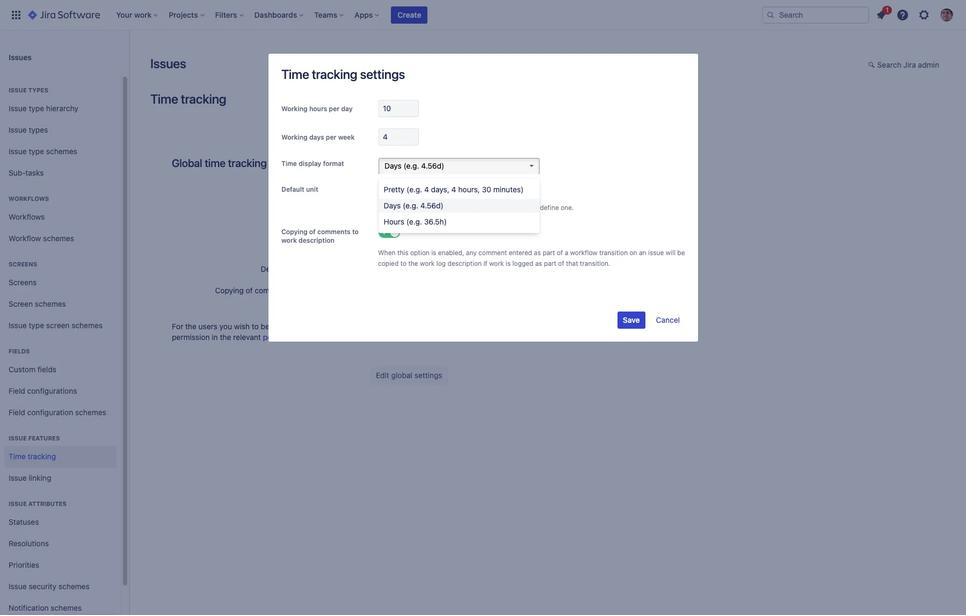 Task type: vqa. For each thing, say whether or not it's contained in the screenshot.
Copying of comments to work description within Time tracking settings dialog
yes



Task type: describe. For each thing, give the bounding box(es) containing it.
configuration
[[27, 408, 73, 417]]

log inside when this option is enabled, any comment entered as part of a workflow transition on an issue will be copied to the work log description if work is logged as part of that transition.
[[436, 260, 446, 268]]

issue attributes group
[[4, 489, 117, 615]]

screen
[[46, 321, 70, 330]]

0 vertical spatial days,
[[431, 185, 450, 194]]

comment
[[479, 249, 507, 257]]

work up default unit for time tracking
[[281, 236, 297, 244]]

1 horizontal spatial issues
[[150, 56, 186, 71]]

week for time tracking settings
[[338, 133, 355, 141]]

this for option
[[397, 249, 408, 257]]

small image
[[407, 132, 416, 141]]

tracking inside dialog
[[312, 67, 357, 82]]

format for global time tracking settings
[[337, 243, 360, 252]]

attributes
[[28, 500, 67, 507]]

4 right 'option'
[[444, 243, 449, 252]]

days inside time tracking settings dialog
[[384, 161, 401, 170]]

screen schemes
[[9, 299, 66, 308]]

0 vertical spatial pretty (e.g. 4 days, 4 hours, 30 minutes)
[[384, 185, 524, 194]]

work down default unit for time tracking
[[302, 286, 319, 295]]

issue for issue security schemes
[[9, 582, 27, 591]]

features
[[28, 435, 60, 442]]

provided
[[394, 125, 425, 134]]

to up permission scheme link
[[288, 322, 295, 331]]

enabled,
[[438, 249, 464, 257]]

doesn't
[[487, 204, 510, 212]]

issue types
[[9, 125, 48, 134]]

issue linking
[[9, 473, 51, 482]]

users
[[199, 322, 218, 331]]

per for global time tracking settings
[[328, 221, 340, 231]]

time inside dialog
[[405, 204, 418, 212]]

issue for issue type hierarchy
[[9, 103, 27, 113]]

log inside "for the users you wish to be able to log work on issues, ensure that they have the permission in the relevant permission scheme ."
[[297, 322, 308, 331]]

issue
[[648, 249, 664, 257]]

field configuration schemes
[[9, 408, 106, 417]]

working for global time tracking settings
[[280, 221, 308, 231]]

search image
[[767, 10, 775, 19]]

linking
[[29, 473, 51, 482]]

permission scheme link
[[263, 333, 330, 342]]

the right for
[[185, 322, 197, 331]]

issue for issue types
[[9, 87, 27, 93]]

working days per week for time tracking settings
[[281, 133, 355, 141]]

2 vertical spatial description
[[321, 286, 360, 295]]

issue features
[[9, 435, 60, 442]]

issue type screen schemes
[[9, 321, 103, 330]]

4 down hours (e.g. 36.5h)
[[415, 243, 420, 252]]

time tracking settings dialog
[[268, 54, 698, 534]]

1 vertical spatial copying of comments to work description
[[215, 286, 360, 295]]

1 vertical spatial pretty (e.g. 4 days, 4 hours, 30 minutes)
[[371, 243, 521, 252]]

tracking inside the issue features group
[[28, 452, 56, 461]]

work right if
[[489, 260, 504, 268]]

search jira admin link
[[863, 57, 945, 74]]

copying inside time tracking settings dialog
[[281, 228, 307, 236]]

statuses
[[9, 517, 39, 526]]

days (e.g. 4.56d) inside time tracking settings dialog
[[384, 161, 444, 170]]

any for enabled,
[[466, 249, 477, 257]]

4.56d) inside the "days (e.g. 4.56d)" link
[[421, 161, 444, 170]]

1
[[886, 6, 889, 14]]

schemes down issue security schemes link
[[51, 603, 82, 612]]

issue for issue features
[[9, 435, 27, 442]]

issues,
[[340, 322, 364, 331]]

(e.g. inside the "days (e.g. 4.56d)" link
[[404, 161, 419, 170]]

unit for global time tracking settings
[[288, 264, 301, 273]]

1 vertical spatial pretty
[[371, 243, 394, 252]]

be inside "for the users you wish to be able to log work on issues, ensure that they have the permission in the relevant permission scheme ."
[[261, 322, 270, 331]]

0 horizontal spatial issues
[[9, 52, 32, 62]]

working days per week for global time tracking settings
[[280, 221, 360, 231]]

description inside when this option is enabled, any comment entered as part of a workflow transition on an issue will be copied to the work log description if work is logged as part of that transition.
[[448, 260, 482, 268]]

of up default unit for time tracking
[[309, 228, 316, 236]]

0 vertical spatial hours,
[[458, 185, 480, 194]]

issue security schemes
[[9, 582, 90, 591]]

wish
[[234, 322, 250, 331]]

0 horizontal spatial for
[[303, 264, 313, 273]]

0 horizontal spatial is
[[431, 249, 436, 257]]

(e.g. right when
[[396, 243, 413, 252]]

a
[[565, 249, 568, 257]]

field for field configuration schemes
[[9, 408, 25, 417]]

fields group
[[4, 336, 117, 427]]

relevant
[[233, 333, 261, 342]]

1 vertical spatial copying
[[215, 286, 244, 295]]

4 up input
[[452, 185, 456, 194]]

time tracking inside "time tracking" link
[[9, 452, 56, 461]]

issue for issue types
[[9, 125, 27, 134]]

default unit
[[281, 185, 318, 193]]

hours
[[309, 105, 327, 113]]

schemes up notification schemes link
[[58, 582, 90, 591]]

settings for edit global settings
[[415, 371, 442, 380]]

1 vertical spatial days (e.g. 4.56d)
[[384, 201, 444, 210]]

to right wish
[[252, 322, 259, 331]]

sub-
[[9, 168, 25, 177]]

to left "5"
[[352, 228, 359, 236]]

issue type screen schemes link
[[4, 315, 117, 336]]

0 vertical spatial part
[[543, 249, 555, 257]]

time display format for global time tracking settings
[[292, 243, 360, 252]]

default for time tracking settings
[[281, 185, 304, 193]]

will
[[666, 249, 676, 257]]

any for for
[[443, 204, 454, 212]]

days (e.g. 4.56d) link
[[379, 158, 540, 174]]

field configurations
[[9, 386, 77, 395]]

for
[[172, 322, 183, 331]]

of left "a"
[[557, 249, 563, 257]]

for the users you wish to be able to log work on issues, ensure that they have the permission in the relevant permission scheme .
[[172, 322, 456, 342]]

type for hierarchy
[[29, 103, 44, 113]]

jira
[[904, 60, 917, 69]]

cancel
[[656, 315, 680, 325]]

notification schemes link
[[4, 597, 117, 615]]

screen schemes link
[[4, 293, 117, 315]]

time tracking provider
[[282, 123, 360, 132]]

for inside time tracking settings dialog
[[433, 204, 441, 212]]

issue types
[[9, 87, 48, 93]]

security
[[29, 582, 56, 591]]

edit global settings button
[[371, 367, 448, 384]]

type for screen
[[29, 321, 44, 330]]

workflow schemes
[[9, 234, 74, 243]]

workflows group
[[4, 184, 117, 253]]

save
[[623, 315, 640, 325]]

entered
[[509, 249, 532, 257]]

you
[[220, 322, 232, 331]]

create button
[[391, 6, 428, 23]]

statuses link
[[4, 512, 117, 533]]

to down default unit for time tracking
[[293, 286, 300, 295]]

work down 'option'
[[420, 260, 435, 268]]

0 vertical spatial as
[[534, 249, 541, 257]]

primary element
[[6, 0, 762, 30]]

1 vertical spatial as
[[535, 260, 542, 268]]

use
[[378, 204, 390, 212]]

of left transition.
[[558, 260, 564, 268]]

5
[[371, 221, 376, 231]]

workflows link
[[4, 206, 117, 228]]

priorities link
[[4, 554, 117, 576]]

edit global settings
[[376, 371, 442, 380]]

workflow
[[570, 249, 598, 257]]

4 up 36.5h) in the top left of the page
[[424, 185, 429, 194]]

jira provided time tracking link
[[371, 122, 505, 138]]

0 vertical spatial description
[[298, 236, 334, 244]]

that inside "for the users you wish to be able to log work on issues, ensure that they have the permission in the relevant permission scheme ."
[[391, 322, 405, 331]]

jira provided time tracking
[[377, 125, 472, 134]]

types
[[28, 87, 48, 93]]

workflows for "workflows" group
[[9, 195, 49, 202]]

field configuration schemes link
[[4, 402, 117, 423]]

ensure
[[366, 322, 389, 331]]

sub-tasks
[[9, 168, 44, 177]]

1 horizontal spatial is
[[506, 260, 511, 268]]

1 vertical spatial days
[[384, 201, 401, 210]]

1 horizontal spatial that
[[473, 204, 485, 212]]

transition
[[599, 249, 628, 257]]

input
[[456, 204, 471, 212]]

fields
[[9, 348, 30, 355]]

priorities
[[9, 560, 39, 569]]

on inside when this option is enabled, any comment entered as part of a workflow transition on an issue will be copied to the work log description if work is logged as part of that transition.
[[630, 249, 637, 257]]

1 vertical spatial hours,
[[451, 243, 474, 252]]

comments inside time tracking settings dialog
[[317, 228, 350, 236]]

global time tracking settings
[[172, 157, 308, 169]]

copied
[[378, 260, 399, 268]]

issue linking link
[[4, 467, 117, 489]]

hours (e.g. 36.5h)
[[384, 217, 447, 226]]

type for schemes
[[29, 146, 44, 156]]

of up wish
[[246, 286, 253, 295]]

issue type hierarchy
[[9, 103, 78, 113]]

jira
[[377, 125, 392, 134]]

resolutions link
[[4, 533, 117, 554]]

issue for issue type screen schemes
[[9, 321, 27, 330]]

work inside "for the users you wish to be able to log work on issues, ensure that they have the permission in the relevant permission scheme ."
[[310, 322, 327, 331]]

custom
[[9, 365, 35, 374]]



Task type: locate. For each thing, give the bounding box(es) containing it.
use this time unit for any input that doesn't explicitly define one.
[[378, 204, 574, 212]]

3 type from the top
[[29, 321, 44, 330]]

format left when
[[337, 243, 360, 252]]

1 horizontal spatial time tracking
[[150, 91, 226, 106]]

that left they
[[391, 322, 405, 331]]

schemes
[[46, 146, 77, 156], [43, 234, 74, 243], [35, 299, 66, 308], [72, 321, 103, 330], [75, 408, 106, 417], [58, 582, 90, 591], [51, 603, 82, 612]]

day
[[341, 105, 353, 113]]

days down time tracking provider
[[309, 133, 324, 141]]

part right logged
[[544, 260, 556, 268]]

copying of comments to work description
[[281, 228, 359, 244], [215, 286, 360, 295]]

1 vertical spatial for
[[303, 264, 313, 273]]

admin
[[919, 60, 940, 69]]

1 vertical spatial minute
[[371, 264, 396, 273]]

1 vertical spatial week
[[342, 221, 360, 231]]

0 vertical spatial settings
[[360, 67, 405, 82]]

comments left "5"
[[317, 228, 350, 236]]

on up .
[[329, 322, 338, 331]]

0 vertical spatial days (e.g. 4.56d)
[[384, 161, 444, 170]]

1 vertical spatial on
[[329, 322, 338, 331]]

per left "5"
[[328, 221, 340, 231]]

days
[[384, 161, 401, 170], [384, 201, 401, 210]]

issue type schemes link
[[4, 141, 117, 162]]

1 screens from the top
[[9, 261, 37, 268]]

issue left types
[[9, 125, 27, 134]]

type left screen
[[29, 321, 44, 330]]

4.56d) up 36.5h) in the top left of the page
[[421, 201, 444, 210]]

workflows down the sub-tasks
[[9, 195, 49, 202]]

this right when
[[397, 249, 408, 257]]

0 horizontal spatial settings
[[269, 157, 308, 169]]

screens for screens "group"
[[9, 261, 37, 268]]

default
[[281, 185, 304, 193], [261, 264, 286, 273]]

default for global time tracking settings
[[261, 264, 286, 273]]

in
[[212, 333, 218, 342]]

2 vertical spatial that
[[391, 322, 405, 331]]

is
[[431, 249, 436, 257], [506, 260, 511, 268]]

0 vertical spatial days
[[384, 161, 401, 170]]

0 horizontal spatial that
[[391, 322, 405, 331]]

0 vertical spatial format
[[323, 160, 344, 168]]

option
[[410, 249, 429, 257]]

9 issue from the top
[[9, 582, 27, 591]]

working
[[281, 105, 307, 113], [281, 133, 307, 141], [280, 221, 308, 231]]

minute link
[[379, 184, 432, 200]]

the
[[408, 260, 418, 268], [185, 322, 197, 331], [442, 322, 454, 331], [220, 333, 231, 342]]

be right will
[[677, 249, 685, 257]]

any inside when this option is enabled, any comment entered as part of a workflow transition on an issue will be copied to the work log description if work is logged as part of that transition.
[[466, 249, 477, 257]]

issue for issue linking
[[9, 473, 27, 482]]

issue inside issue type hierarchy link
[[9, 103, 27, 113]]

any left input
[[443, 204, 454, 212]]

minute up use
[[384, 187, 408, 196]]

time display format up default unit for time tracking
[[292, 243, 360, 252]]

1 vertical spatial days,
[[422, 243, 442, 252]]

field inside field configuration schemes "link"
[[9, 408, 25, 417]]

field
[[9, 386, 25, 395], [9, 408, 25, 417]]

permission down for
[[172, 333, 210, 342]]

0 vertical spatial per
[[329, 105, 339, 113]]

2 issue from the top
[[9, 103, 27, 113]]

2 vertical spatial working
[[280, 221, 308, 231]]

screens for "screens" link at the top of the page
[[9, 278, 37, 287]]

0 vertical spatial screens
[[9, 261, 37, 268]]

(e.g. right hours
[[407, 217, 422, 226]]

1 vertical spatial settings
[[269, 157, 308, 169]]

days, down 36.5h) in the top left of the page
[[422, 243, 442, 252]]

issue
[[9, 87, 27, 93], [9, 103, 27, 113], [9, 125, 27, 134], [9, 146, 27, 156], [9, 321, 27, 330], [9, 435, 27, 442], [9, 473, 27, 482], [9, 500, 27, 507], [9, 582, 27, 591]]

sub-tasks link
[[4, 162, 117, 184]]

0 horizontal spatial any
[[443, 204, 454, 212]]

search
[[878, 60, 902, 69]]

hours, up input
[[458, 185, 480, 194]]

types
[[29, 125, 48, 134]]

issue down issue types
[[9, 103, 27, 113]]

hours, left comment
[[451, 243, 474, 252]]

4.56d) down 'jira provided time tracking' link
[[421, 161, 444, 170]]

schemes right screen
[[72, 321, 103, 330]]

time display format for time tracking settings
[[281, 160, 344, 168]]

explicitly
[[511, 204, 538, 212]]

1 vertical spatial working days per week
[[280, 221, 360, 231]]

configurations
[[27, 386, 77, 395]]

week down provider
[[338, 133, 355, 141]]

working left hours
[[281, 105, 307, 113]]

pretty (e.g. 4 days, 4 hours, 30 minutes) down 36.5h) in the top left of the page
[[371, 243, 521, 252]]

edit
[[376, 371, 389, 380]]

minute down when
[[371, 264, 396, 273]]

issue inside issue security schemes link
[[9, 582, 27, 591]]

small image
[[869, 61, 877, 69]]

per for time tracking settings
[[326, 133, 336, 141]]

they
[[407, 322, 422, 331]]

field inside field configurations link
[[9, 386, 25, 395]]

copying up default unit for time tracking
[[281, 228, 307, 236]]

2 field from the top
[[9, 408, 25, 417]]

0 vertical spatial field
[[9, 386, 25, 395]]

minutes)
[[494, 185, 524, 194], [488, 243, 521, 252]]

part
[[543, 249, 555, 257], [544, 260, 556, 268]]

display
[[299, 160, 321, 168], [311, 243, 335, 252]]

2 horizontal spatial unit
[[420, 204, 431, 212]]

display up default unit
[[299, 160, 321, 168]]

1 vertical spatial type
[[29, 146, 44, 156]]

issue inside issue types link
[[9, 125, 27, 134]]

0 horizontal spatial comments
[[255, 286, 291, 295]]

7 issue from the top
[[9, 473, 27, 482]]

issue left "linking"
[[9, 473, 27, 482]]

1 horizontal spatial comments
[[317, 228, 350, 236]]

type inside screens "group"
[[29, 321, 44, 330]]

0 vertical spatial time display format
[[281, 160, 344, 168]]

per left day
[[329, 105, 339, 113]]

this right use
[[392, 204, 403, 212]]

notification schemes
[[9, 603, 82, 612]]

1 permission from the left
[[172, 333, 210, 342]]

per down time tracking provider
[[326, 133, 336, 141]]

days down default unit
[[310, 221, 326, 231]]

1 horizontal spatial any
[[466, 249, 477, 257]]

screens up screen
[[9, 278, 37, 287]]

working days per week down time tracking provider
[[281, 133, 355, 141]]

format inside time tracking settings dialog
[[323, 160, 344, 168]]

format
[[323, 160, 344, 168], [337, 243, 360, 252]]

1 vertical spatial default
[[261, 264, 286, 273]]

2 vertical spatial type
[[29, 321, 44, 330]]

description up default unit for time tracking
[[298, 236, 334, 244]]

of
[[309, 228, 316, 236], [557, 249, 563, 257], [558, 260, 564, 268], [246, 286, 253, 295]]

8 issue from the top
[[9, 500, 27, 507]]

0 horizontal spatial be
[[261, 322, 270, 331]]

1 field from the top
[[9, 386, 25, 395]]

pretty (e.g. 4 days, 4 hours, 30 minutes)
[[384, 185, 524, 194], [371, 243, 521, 252]]

0 vertical spatial days
[[309, 133, 324, 141]]

time display format inside time tracking settings dialog
[[281, 160, 344, 168]]

36.5h)
[[424, 217, 447, 226]]

settings for time tracking settings
[[360, 67, 405, 82]]

the down 'option'
[[408, 260, 418, 268]]

log
[[436, 260, 446, 268], [297, 322, 308, 331]]

minutes) up doesn't in the right of the page
[[494, 185, 524, 194]]

1 type from the top
[[29, 103, 44, 113]]

1 horizontal spatial be
[[677, 249, 685, 257]]

1 vertical spatial 30
[[476, 243, 486, 252]]

field configurations link
[[4, 380, 117, 402]]

transition.
[[580, 260, 610, 268]]

be inside when this option is enabled, any comment entered as part of a workflow transition on an issue will be copied to the work log description if work is logged as part of that transition.
[[677, 249, 685, 257]]

minute inside time tracking settings dialog
[[384, 187, 408, 196]]

3 issue from the top
[[9, 125, 27, 134]]

0 vertical spatial 30
[[482, 185, 492, 194]]

0 vertical spatial copying
[[281, 228, 307, 236]]

working days per week inside time tracking settings dialog
[[281, 133, 355, 141]]

able
[[272, 322, 286, 331]]

time inside the issue features group
[[9, 452, 26, 461]]

0 horizontal spatial log
[[297, 322, 308, 331]]

2 workflows from the top
[[9, 212, 45, 221]]

time tracking
[[150, 91, 226, 106], [9, 452, 56, 461]]

pretty down copy comment to work description checkbox
[[371, 243, 394, 252]]

issue for issue type schemes
[[9, 146, 27, 156]]

issue security schemes link
[[4, 576, 117, 597]]

2 permission from the left
[[263, 333, 301, 342]]

1 vertical spatial this
[[397, 249, 408, 257]]

as right entered
[[534, 249, 541, 257]]

hierarchy
[[46, 103, 78, 113]]

copying up 'you'
[[215, 286, 244, 295]]

1 horizontal spatial on
[[630, 249, 637, 257]]

0 vertical spatial log
[[436, 260, 446, 268]]

1 vertical spatial be
[[261, 322, 270, 331]]

to right copied
[[400, 260, 406, 268]]

4.56d)
[[421, 161, 444, 170], [421, 201, 444, 210]]

days up hours
[[384, 201, 401, 210]]

global
[[172, 157, 202, 169]]

issue features group
[[4, 423, 117, 492]]

custom fields
[[9, 365, 56, 374]]

1 issue from the top
[[9, 87, 27, 93]]

issue for issue attributes
[[9, 500, 27, 507]]

0 vertical spatial on
[[630, 249, 637, 257]]

default inside time tracking settings dialog
[[281, 185, 304, 193]]

description down default unit for time tracking
[[321, 286, 360, 295]]

issue left the types
[[9, 87, 27, 93]]

schemes down field configurations link
[[75, 408, 106, 417]]

1 vertical spatial days
[[310, 221, 326, 231]]

1 vertical spatial minutes)
[[488, 243, 521, 252]]

1 horizontal spatial log
[[436, 260, 446, 268]]

0 vertical spatial display
[[299, 160, 321, 168]]

workflows up the workflow
[[9, 212, 45, 221]]

1 vertical spatial comments
[[255, 286, 291, 295]]

display for global time tracking settings
[[311, 243, 335, 252]]

1 horizontal spatial settings
[[360, 67, 405, 82]]

0 vertical spatial this
[[392, 204, 403, 212]]

settings inside dialog
[[360, 67, 405, 82]]

on
[[630, 249, 637, 257], [329, 322, 338, 331]]

week for global time tracking settings
[[342, 221, 360, 231]]

screen
[[9, 299, 33, 308]]

workflows for workflows link
[[9, 212, 45, 221]]

0 horizontal spatial copying
[[215, 286, 244, 295]]

copying of comments to work description down default unit for time tracking
[[215, 286, 360, 295]]

display for time tracking settings
[[299, 160, 321, 168]]

1 vertical spatial is
[[506, 260, 511, 268]]

1 vertical spatial time tracking
[[9, 452, 56, 461]]

is left logged
[[506, 260, 511, 268]]

1 horizontal spatial copying
[[281, 228, 307, 236]]

type down the types
[[29, 103, 44, 113]]

issue up sub-
[[9, 146, 27, 156]]

0 vertical spatial comments
[[317, 228, 350, 236]]

minutes) up logged
[[488, 243, 521, 252]]

2 vertical spatial per
[[328, 221, 340, 231]]

the right in
[[220, 333, 231, 342]]

0 vertical spatial working days per week
[[281, 133, 355, 141]]

None text field
[[379, 100, 419, 117], [379, 128, 419, 146], [379, 100, 419, 117], [379, 128, 419, 146]]

format down provider
[[323, 160, 344, 168]]

2 vertical spatial unit
[[288, 264, 301, 273]]

resolutions
[[9, 539, 49, 548]]

be left able
[[261, 322, 270, 331]]

1 horizontal spatial unit
[[306, 185, 318, 193]]

display up default unit for time tracking
[[311, 243, 335, 252]]

that right input
[[473, 204, 485, 212]]

(e.g.
[[404, 161, 419, 170], [407, 185, 422, 194], [403, 201, 419, 210], [407, 217, 422, 226], [396, 243, 413, 252]]

0 horizontal spatial permission
[[172, 333, 210, 342]]

cancel button
[[651, 312, 685, 329]]

fields
[[37, 365, 56, 374]]

one.
[[561, 204, 574, 212]]

description
[[298, 236, 334, 244], [448, 260, 482, 268], [321, 286, 360, 295]]

6 issue from the top
[[9, 435, 27, 442]]

Search field
[[762, 6, 870, 23]]

schemes up issue type screen schemes
[[35, 299, 66, 308]]

schemes inside issue types 'group'
[[46, 146, 77, 156]]

1 horizontal spatial for
[[433, 204, 441, 212]]

on inside "for the users you wish to be able to log work on issues, ensure that they have the permission in the relevant permission scheme ."
[[329, 322, 338, 331]]

issue types link
[[4, 119, 117, 141]]

issue attributes
[[9, 500, 67, 507]]

when this option is enabled, any comment entered as part of a workflow transition on an issue will be copied to the work log description if work is logged as part of that transition.
[[378, 249, 685, 268]]

the inside when this option is enabled, any comment entered as part of a workflow transition on an issue will be copied to the work log description if work is logged as part of that transition.
[[408, 260, 418, 268]]

schemes down workflows link
[[43, 234, 74, 243]]

0 vertical spatial minutes)
[[494, 185, 524, 194]]

1 vertical spatial unit
[[420, 204, 431, 212]]

1 vertical spatial format
[[337, 243, 360, 252]]

jira software image
[[28, 8, 100, 21], [28, 8, 100, 21]]

global
[[392, 371, 413, 380]]

issue up statuses
[[9, 500, 27, 507]]

create banner
[[0, 0, 967, 30]]

1 vertical spatial log
[[297, 322, 308, 331]]

field for field configurations
[[9, 386, 25, 395]]

0 vertical spatial working
[[281, 105, 307, 113]]

days for global time tracking settings
[[310, 221, 326, 231]]

save button
[[618, 312, 645, 329]]

to inside when this option is enabled, any comment entered as part of a workflow transition on an issue will be copied to the work log description if work is logged as part of that transition.
[[400, 260, 406, 268]]

work up scheme
[[310, 322, 327, 331]]

2 horizontal spatial settings
[[415, 371, 442, 380]]

pretty up use
[[384, 185, 405, 194]]

0 vertical spatial pretty
[[384, 185, 405, 194]]

1 horizontal spatial permission
[[263, 333, 301, 342]]

issue types group
[[4, 75, 117, 187]]

pretty (e.g. 4 days, 4 hours, 30 minutes) up input
[[384, 185, 524, 194]]

create
[[398, 10, 422, 19]]

to
[[352, 228, 359, 236], [400, 260, 406, 268], [293, 286, 300, 295], [252, 322, 259, 331], [288, 322, 295, 331]]

type up tasks
[[29, 146, 44, 156]]

2 type from the top
[[29, 146, 44, 156]]

4 issue from the top
[[9, 146, 27, 156]]

issue inside issue type schemes link
[[9, 146, 27, 156]]

(e.g. down minute link
[[403, 201, 419, 210]]

settings inside "button"
[[415, 371, 442, 380]]

(e.g. up hours (e.g. 36.5h)
[[407, 185, 422, 194]]

copying of comments to work description inside time tracking settings dialog
[[281, 228, 359, 244]]

copying
[[281, 228, 307, 236], [215, 286, 244, 295]]

this for time
[[392, 204, 403, 212]]

days inside time tracking settings dialog
[[309, 133, 324, 141]]

workflow
[[9, 234, 41, 243]]

this
[[392, 204, 403, 212], [397, 249, 408, 257]]

schemes down issue types link
[[46, 146, 77, 156]]

5 issue from the top
[[9, 321, 27, 330]]

schemes inside "link"
[[75, 408, 106, 417]]

0 vertical spatial type
[[29, 103, 44, 113]]

0 vertical spatial unit
[[306, 185, 318, 193]]

issue inside issue linking link
[[9, 473, 27, 482]]

0 vertical spatial minute
[[384, 187, 408, 196]]

time
[[281, 67, 309, 82], [150, 91, 178, 106], [282, 123, 299, 132], [281, 160, 297, 168], [292, 243, 309, 252], [9, 452, 26, 461]]

display inside time tracking settings dialog
[[299, 160, 321, 168]]

logged
[[512, 260, 533, 268]]

0 vertical spatial for
[[433, 204, 441, 212]]

that inside when this option is enabled, any comment entered as part of a workflow transition on an issue will be copied to the work log description if work is logged as part of that transition.
[[566, 260, 578, 268]]

week inside time tracking settings dialog
[[338, 133, 355, 141]]

2 vertical spatial settings
[[415, 371, 442, 380]]

1 vertical spatial per
[[326, 133, 336, 141]]

0 vertical spatial be
[[677, 249, 685, 257]]

screens group
[[4, 249, 117, 340]]

is right 'option'
[[431, 249, 436, 257]]

issue down screen
[[9, 321, 27, 330]]

days for time tracking settings
[[309, 133, 324, 141]]

pretty
[[384, 185, 405, 194], [371, 243, 394, 252]]

tasks
[[25, 168, 44, 177]]

schemes inside "workflows" group
[[43, 234, 74, 243]]

comments up able
[[255, 286, 291, 295]]

this inside when this option is enabled, any comment entered as part of a workflow transition on an issue will be copied to the work log description if work is logged as part of that transition.
[[397, 249, 408, 257]]

0 horizontal spatial unit
[[288, 264, 301, 273]]

screens down the workflow
[[9, 261, 37, 268]]

0 vertical spatial any
[[443, 204, 454, 212]]

default unit for time tracking
[[261, 264, 360, 273]]

work
[[281, 236, 297, 244], [420, 260, 435, 268], [489, 260, 504, 268], [302, 286, 319, 295], [310, 322, 327, 331]]

time display format up default unit
[[281, 160, 344, 168]]

1 vertical spatial any
[[466, 249, 477, 257]]

custom fields link
[[4, 359, 117, 380]]

as
[[534, 249, 541, 257], [535, 260, 542, 268]]

on left an
[[630, 249, 637, 257]]

hours
[[384, 217, 405, 226]]

permission
[[172, 333, 210, 342], [263, 333, 301, 342]]

1 vertical spatial part
[[544, 260, 556, 268]]

define
[[540, 204, 559, 212]]

days, down the "days (e.g. 4.56d)" link
[[431, 185, 450, 194]]

log up permission scheme link
[[297, 322, 308, 331]]

0 vertical spatial that
[[473, 204, 485, 212]]

2 horizontal spatial that
[[566, 260, 578, 268]]

any right enabled,
[[466, 249, 477, 257]]

unit for time tracking settings
[[306, 185, 318, 193]]

1 vertical spatial time display format
[[292, 243, 360, 252]]

per
[[329, 105, 339, 113], [326, 133, 336, 141], [328, 221, 340, 231]]

copying of comments to work description up default unit for time tracking
[[281, 228, 359, 244]]

part left "a"
[[543, 249, 555, 257]]

issue inside issue type screen schemes link
[[9, 321, 27, 330]]

days (e.g. 4.56d) down minute link
[[384, 201, 444, 210]]

permission down able
[[263, 333, 301, 342]]

1 vertical spatial field
[[9, 408, 25, 417]]

0 vertical spatial 4.56d)
[[421, 161, 444, 170]]

working for time tracking settings
[[281, 133, 307, 141]]

working down default unit
[[280, 221, 308, 231]]

0 vertical spatial week
[[338, 133, 355, 141]]

format for time tracking settings
[[323, 160, 344, 168]]

description down enabled,
[[448, 260, 482, 268]]

1 workflows from the top
[[9, 195, 49, 202]]

working down time tracking provider
[[281, 133, 307, 141]]

30 up use this time unit for any input that doesn't explicitly define one.
[[482, 185, 492, 194]]

the right have
[[442, 322, 454, 331]]

Copy comment to work description checkbox
[[379, 227, 400, 238]]

1 vertical spatial working
[[281, 133, 307, 141]]

time tracking link
[[4, 446, 117, 467]]

time
[[427, 125, 442, 134], [205, 157, 226, 169], [405, 204, 418, 212], [315, 264, 330, 273]]

issue type hierarchy link
[[4, 98, 117, 119]]

2 screens from the top
[[9, 278, 37, 287]]

week left "5"
[[342, 221, 360, 231]]

1 vertical spatial description
[[448, 260, 482, 268]]

1 vertical spatial 4.56d)
[[421, 201, 444, 210]]

0 vertical spatial time tracking
[[150, 91, 226, 106]]



